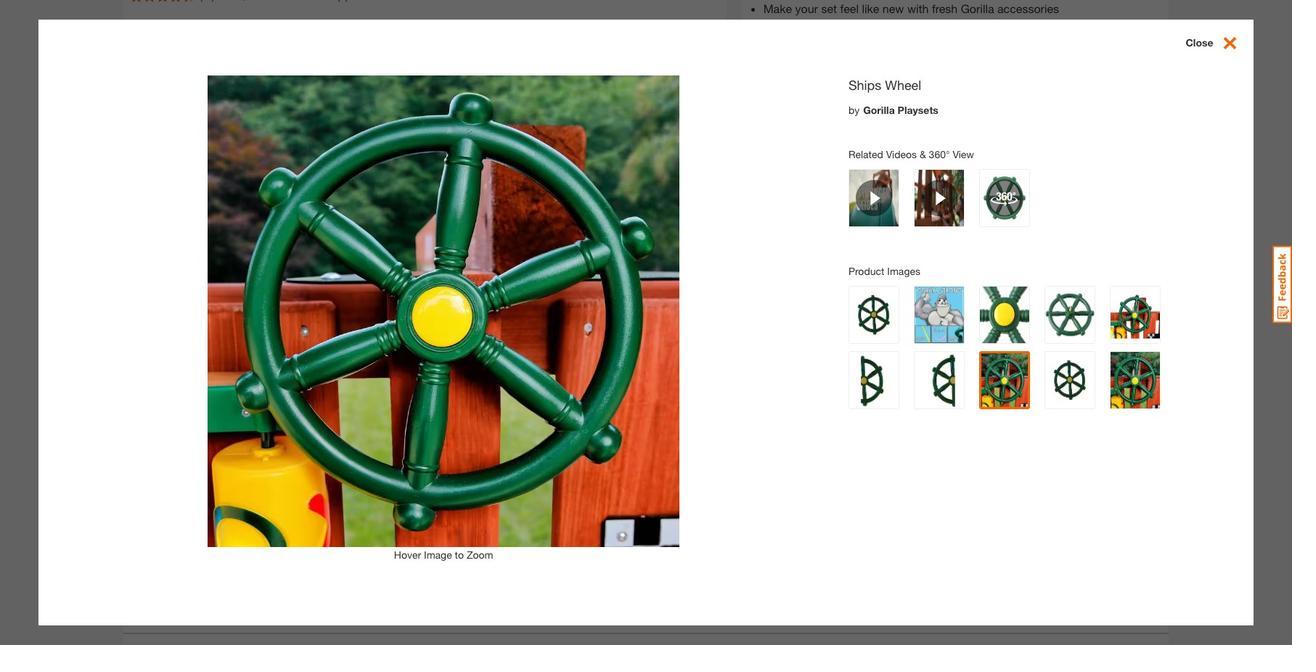 Task type: describe. For each thing, give the bounding box(es) containing it.
hover image to zoom
[[394, 549, 493, 561]]

1 horizontal spatial 202409440_s01 image
[[211, 29, 646, 465]]

360°
[[929, 148, 950, 160]]

5988218005001 image
[[134, 186, 197, 250]]

gorilla inside ships wheel main content
[[863, 104, 895, 116]]

delivering to
[[882, 97, 941, 109]]

available
[[904, 177, 944, 189]]

share button
[[608, 529, 661, 550]]

returns
[[860, 416, 910, 432]]

easy
[[827, 416, 857, 432]]

gorilla inside make your set feel like new with fresh gorilla accessories fosters creativity in your own backyard
[[961, 2, 994, 16]]

more delivery methods in checkout
[[749, 230, 908, 243]]

1 vertical spatial tomorrow
[[907, 329, 956, 342]]

delivery inside schedule your delivery in checkout.
[[779, 283, 814, 295]]

get it as soon as tomorrow.
[[779, 270, 913, 282]]

playsets
[[898, 104, 939, 116]]

checkout
[[866, 230, 908, 243]]

by inside ships wheel main content
[[849, 104, 860, 116]]

green gorilla playsets swing set accessories 07 0006 e1.1 image
[[134, 109, 197, 173]]

images
[[887, 265, 921, 277]]

19
[[890, 177, 901, 189]]

more
[[749, 230, 772, 243]]

fresh
[[932, 2, 958, 16]]

feedback link image
[[1273, 245, 1292, 324]]

details
[[976, 230, 1007, 243]]

share
[[631, 530, 661, 544]]

feel
[[840, 2, 859, 16]]

zoom
[[467, 549, 493, 561]]

to left get
[[855, 329, 864, 342]]

0 horizontal spatial &
[[814, 416, 823, 432]]

videos
[[886, 148, 917, 160]]

1 as from the left
[[808, 270, 820, 282]]

mins
[[829, 329, 853, 342]]

creativity
[[805, 19, 852, 33]]

product
[[849, 265, 885, 277]]

your for schedule
[[961, 270, 981, 282]]

free
[[783, 416, 811, 432]]

tomorrow inside delivery tomorrow 19 available
[[890, 161, 939, 174]]

accessories
[[998, 2, 1059, 16]]

with
[[907, 2, 929, 16]]

ships
[[849, 77, 881, 93]]

delivery tomorrow 19 available
[[890, 137, 945, 189]]

make your set feel like new with fresh gorilla accessories fosters creativity in your own backyard
[[763, 2, 1059, 33]]

ships wheel main content
[[0, 0, 1292, 645]]

to inside ships wheel main content
[[455, 549, 464, 561]]

schedule your delivery in checkout.
[[779, 270, 981, 295]]

in for checkout
[[856, 230, 864, 243]]

schedule
[[916, 270, 958, 282]]

close
[[1186, 36, 1214, 48]]

product images
[[849, 265, 921, 277]]

& inside ships wheel main content
[[920, 148, 926, 160]]

in inside make your set feel like new with fresh gorilla accessories fosters creativity in your own backyard
[[855, 19, 864, 33]]



Task type: locate. For each thing, give the bounding box(es) containing it.
0 vertical spatial it
[[799, 270, 806, 282]]

by down ships
[[849, 104, 860, 116]]

0 vertical spatial in
[[855, 19, 864, 33]]

delivery
[[890, 137, 945, 154], [937, 230, 973, 243]]

by
[[849, 104, 860, 116], [893, 329, 904, 342]]

get
[[867, 329, 882, 342]]

it
[[799, 270, 806, 282], [885, 329, 890, 342]]

1 horizontal spatial as
[[849, 270, 861, 282]]

1 horizontal spatial &
[[920, 148, 926, 160]]

hover
[[394, 549, 421, 561]]

46
[[815, 329, 826, 342]]

1 horizontal spatial by
[[893, 329, 904, 342]]

0 vertical spatial gorilla
[[961, 2, 994, 16]]

close button
[[1186, 34, 1253, 53]]

1 vertical spatial delivery
[[779, 283, 814, 295]]

to right add at the bottom of the page
[[954, 366, 965, 380]]

store
[[929, 416, 962, 432]]

add to cart button
[[852, 357, 1054, 389]]

backyard
[[919, 19, 967, 33]]

0 horizontal spatial your
[[795, 2, 818, 16]]

gorilla down ships wheel
[[863, 104, 895, 116]]

in inside schedule your delivery in checkout.
[[817, 283, 825, 295]]

make
[[763, 2, 792, 16]]

2 as from the left
[[849, 270, 861, 282]]

by gorilla playsets
[[849, 104, 939, 116]]

0 vertical spatial delivery
[[890, 137, 945, 154]]

add to cart
[[928, 366, 992, 380]]

0 horizontal spatial it
[[799, 270, 806, 282]]

gorilla
[[961, 2, 994, 16], [863, 104, 895, 116]]

& left "360°" in the right top of the page
[[920, 148, 926, 160]]

to
[[929, 97, 938, 109], [855, 329, 864, 342], [954, 366, 965, 380], [455, 549, 464, 561]]

& right the free
[[814, 416, 823, 432]]

ships wheel
[[849, 77, 921, 93]]

image
[[424, 549, 452, 561]]

1 horizontal spatial gorilla
[[961, 2, 994, 16]]

get
[[779, 270, 797, 282]]

1 horizontal spatial your
[[867, 19, 890, 33]]

green gorilla playsets swing set accessories 07 0006 40.2 image
[[134, 417, 197, 481]]

delivery for delivery tomorrow 19 available
[[890, 137, 945, 154]]

by right get
[[893, 329, 904, 342]]

delivery for delivery details
[[937, 230, 973, 243]]

free & easy returns in store or online
[[783, 416, 1022, 432]]

tomorrow.
[[863, 270, 913, 282]]

set
[[821, 2, 837, 16]]

1 vertical spatial delivery
[[937, 230, 973, 243]]

in for checkout.
[[817, 283, 825, 295]]

in
[[913, 416, 925, 432]]

tomorrow down related videos & 360° view
[[890, 161, 939, 174]]

as left soon
[[808, 270, 820, 282]]

like
[[862, 2, 879, 16]]

tomorrow
[[890, 161, 939, 174], [907, 329, 956, 342]]

1 vertical spatial by
[[893, 329, 904, 342]]

to right delivering
[[929, 97, 938, 109]]

or
[[966, 416, 979, 432]]

in down soon
[[817, 283, 825, 295]]

your left set
[[795, 2, 818, 16]]

methods
[[813, 230, 853, 243]]

None field
[[779, 357, 810, 388]]

own
[[893, 19, 915, 33]]

delivery details button
[[937, 229, 1007, 244]]

delivery right more
[[775, 230, 810, 243]]

0 horizontal spatial 202409440_s01 image
[[134, 340, 197, 404]]

close image
[[1214, 34, 1239, 52]]

view
[[953, 148, 974, 160]]

your for make
[[795, 2, 818, 16]]

0 vertical spatial &
[[920, 148, 926, 160]]

2 vertical spatial your
[[961, 270, 981, 282]]

2 horizontal spatial your
[[961, 270, 981, 282]]

your down like
[[867, 19, 890, 33]]

46 mins to get it by tomorrow
[[815, 329, 956, 342]]

&
[[920, 148, 926, 160], [814, 416, 823, 432]]

new
[[883, 2, 904, 16]]

free
[[890, 199, 916, 211]]

fosters
[[763, 19, 802, 33]]

6317221895112 image
[[134, 263, 197, 327]]

wheel
[[885, 77, 921, 93]]

1 vertical spatial in
[[856, 230, 864, 243]]

delivering
[[882, 97, 927, 109]]

0 vertical spatial tomorrow
[[890, 161, 939, 174]]

0 vertical spatial your
[[795, 2, 818, 16]]

related videos & 360° view
[[849, 148, 974, 160]]

to inside 'button'
[[954, 366, 965, 380]]

your inside schedule your delivery in checkout.
[[961, 270, 981, 282]]

checkout.
[[828, 283, 873, 295]]

in right methods
[[856, 230, 864, 243]]

0 horizontal spatial gorilla
[[863, 104, 895, 116]]

4.5 stars image
[[131, 0, 195, 2]]

delivery inside button
[[937, 230, 973, 243]]

to left zoom
[[455, 549, 464, 561]]

add
[[928, 366, 951, 380]]

0 vertical spatial delivery
[[775, 230, 810, 243]]

delivery left details
[[937, 230, 973, 243]]

0 horizontal spatial by
[[849, 104, 860, 116]]

as
[[808, 270, 820, 282], [849, 270, 861, 282]]

1 vertical spatial gorilla
[[863, 104, 895, 116]]

as up checkout.
[[849, 270, 861, 282]]

gorilla right fresh
[[961, 2, 994, 16]]

1 vertical spatial your
[[867, 19, 890, 33]]

0 horizontal spatial as
[[808, 270, 820, 282]]

in
[[855, 19, 864, 33], [856, 230, 864, 243], [817, 283, 825, 295]]

related
[[849, 148, 883, 160]]

online
[[982, 416, 1022, 432]]

your
[[795, 2, 818, 16], [867, 19, 890, 33], [961, 270, 981, 282]]

delivery details
[[937, 230, 1007, 243]]

delivery down playsets
[[890, 137, 945, 154]]

2 vertical spatial in
[[817, 283, 825, 295]]

tomorrow up add at the bottom of the page
[[907, 329, 956, 342]]

1 vertical spatial &
[[814, 416, 823, 432]]

delivery
[[775, 230, 810, 243], [779, 283, 814, 295]]

in down feel
[[855, 19, 864, 33]]

202409440_s01 image
[[211, 29, 646, 465], [134, 340, 197, 404]]

1 horizontal spatial it
[[885, 329, 890, 342]]

delivery down get
[[779, 283, 814, 295]]

your right schedule in the top of the page
[[961, 270, 981, 282]]

1 vertical spatial it
[[885, 329, 890, 342]]

cart
[[968, 366, 992, 380]]

soon
[[823, 270, 846, 282]]

0 vertical spatial by
[[849, 104, 860, 116]]



Task type: vqa. For each thing, say whether or not it's contained in the screenshot.
Classic associated with Vintage Naturals Entryway
no



